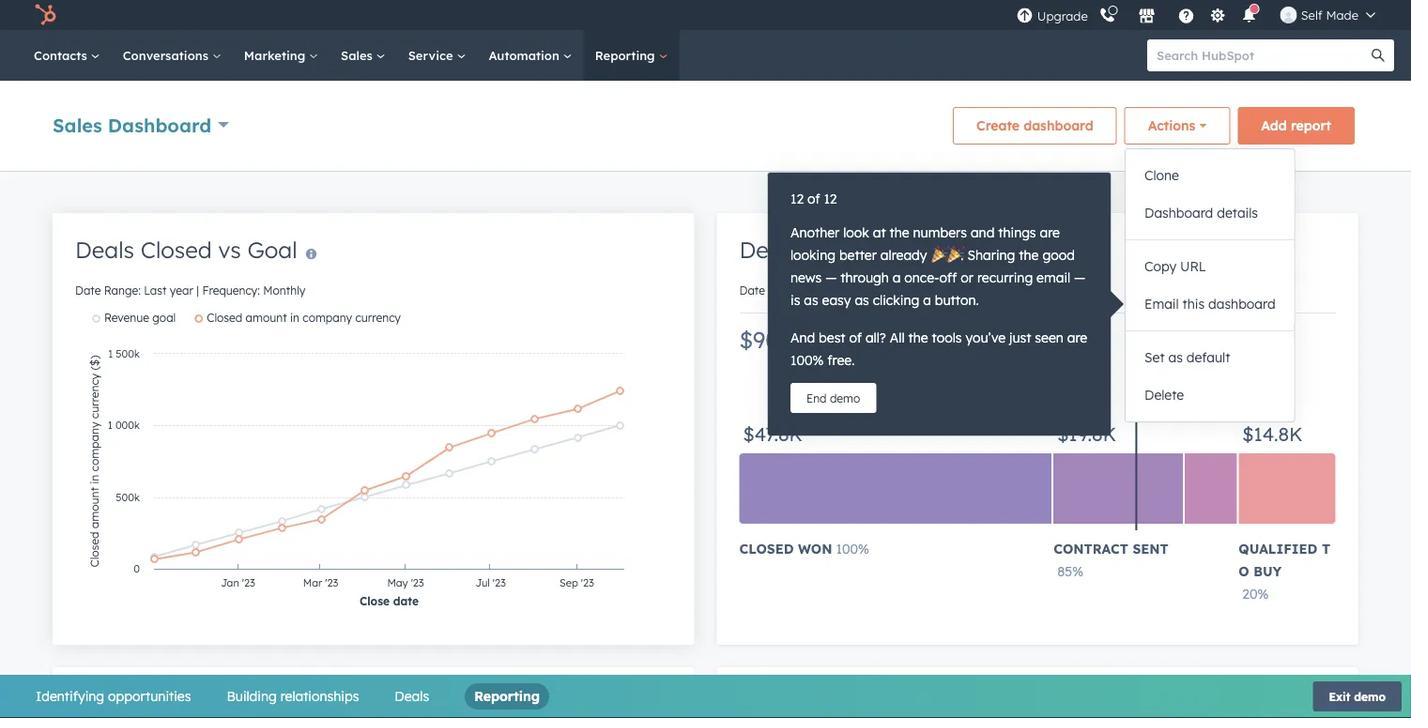 Task type: describe. For each thing, give the bounding box(es) containing it.
search button
[[1363, 39, 1395, 71]]

reporting button
[[474, 684, 540, 710]]

at
[[873, 224, 886, 241]]

range: for deal
[[768, 284, 805, 298]]

0 vertical spatial the
[[890, 224, 910, 241]]

end demo button
[[791, 383, 876, 413]]

set as default
[[1145, 349, 1231, 366]]

range: for deals
[[104, 284, 141, 298]]

help button
[[1171, 0, 1203, 30]]

recurring
[[978, 270, 1033, 286]]

exit demo button
[[1313, 682, 1402, 712]]

menu containing self made
[[1015, 0, 1389, 30]]

deals for deals closed vs goal
[[75, 236, 134, 264]]

sent
[[1133, 541, 1169, 557]]

vs
[[218, 236, 241, 264]]

of inside and best of all? all the tools you've just seen are 100% free.
[[849, 330, 862, 346]]

copy
[[1145, 258, 1177, 275]]

sharing
[[968, 247, 1016, 263]]

help image
[[1178, 8, 1195, 25]]

best
[[819, 330, 846, 346]]

'23 for mar '23
[[325, 577, 338, 590]]

all
[[890, 330, 905, 346]]

contract sent button
[[1054, 538, 1169, 561]]

is
[[791, 292, 800, 308]]

2 — from the left
[[1074, 270, 1086, 286]]

notifications image
[[1241, 8, 1258, 25]]

all?
[[866, 330, 886, 346]]

add report button
[[1238, 107, 1355, 145]]

0 horizontal spatial as
[[804, 292, 819, 308]]

identifying opportunities
[[36, 688, 191, 705]]

dashboard inside button
[[1209, 296, 1276, 312]]

deals closed vs goal
[[75, 236, 297, 264]]

building relationships
[[227, 688, 359, 705]]

this
[[1183, 296, 1205, 312]]

deals button
[[395, 684, 429, 710]]

last
[[144, 284, 167, 298]]

100% inside and best of all? all the tools you've just seen are 100% free.
[[791, 352, 824, 369]]

building relationships button
[[227, 684, 359, 710]]

sep '23
[[560, 577, 594, 590]]

report
[[1291, 117, 1332, 134]]

marketplaces button
[[1128, 0, 1167, 30]]

date for deal forecast
[[740, 284, 765, 298]]

settings link
[[1206, 5, 1230, 25]]

interactive chart image
[[75, 313, 671, 623]]

and best of all? all the tools you've just seen are 100% free.
[[791, 330, 1088, 369]]

'23 for jul '23
[[493, 577, 506, 590]]

another look at the numbers and things are looking better already 🎉 🎉. sharing the good news — through a once-off or recurring email — is as easy as clicking a button.
[[791, 224, 1086, 308]]

deals for deals
[[395, 688, 429, 705]]

monthly
[[263, 284, 305, 298]]

dashboard inside button
[[1024, 117, 1094, 134]]

default
[[1187, 349, 1231, 366]]

details
[[1217, 205, 1258, 221]]

qualified
[[1239, 541, 1318, 557]]

self
[[1301, 7, 1323, 23]]

12 of 12
[[791, 191, 837, 207]]

mar '23
[[303, 577, 338, 590]]

email
[[1145, 296, 1179, 312]]

hubspot image
[[34, 4, 56, 26]]

month
[[866, 284, 900, 298]]

clicking
[[873, 292, 920, 308]]

🎉
[[931, 247, 944, 263]]

free.
[[828, 352, 855, 369]]

sales dashboard
[[53, 113, 212, 137]]

tools
[[932, 330, 962, 346]]

opportunities
[[108, 688, 191, 705]]

automation
[[489, 47, 563, 63]]

contract sent 85%
[[1054, 541, 1169, 580]]

calling icon image
[[1099, 7, 1116, 24]]

0 horizontal spatial a
[[893, 270, 901, 286]]

sep
[[560, 577, 578, 590]]

this
[[808, 284, 829, 298]]

dashboard details
[[1145, 205, 1258, 221]]

dashboard inside button
[[1145, 205, 1214, 221]]

jul
[[476, 577, 490, 590]]

upgrade image
[[1017, 8, 1034, 25]]

hubspot link
[[23, 4, 70, 26]]

url
[[1180, 258, 1206, 275]]

may '23
[[387, 577, 424, 590]]

forecast
[[794, 236, 887, 264]]

relationships
[[280, 688, 359, 705]]

email this dashboard
[[1145, 296, 1276, 312]]

1 horizontal spatial as
[[855, 292, 869, 308]]

end
[[807, 391, 827, 405]]

looking
[[791, 247, 836, 263]]

1 vertical spatial the
[[1019, 247, 1039, 263]]

Search HubSpot search field
[[1148, 39, 1378, 71]]

conversations link
[[111, 30, 233, 81]]

1 vertical spatial 100%
[[836, 541, 869, 557]]

85%
[[1058, 563, 1084, 580]]

clone
[[1145, 167, 1179, 184]]

the inside and best of all? all the tools you've just seen are 100% free.
[[909, 330, 928, 346]]

may
[[387, 577, 408, 590]]

are inside another look at the numbers and things are looking better already 🎉 🎉. sharing the good news — through a once-off or recurring email — is as easy as clicking a button.
[[1040, 224, 1060, 241]]

service
[[408, 47, 457, 63]]

look
[[844, 224, 869, 241]]

self made
[[1301, 7, 1359, 23]]

seen
[[1035, 330, 1064, 346]]

0 vertical spatial closed
[[141, 236, 212, 264]]

sales link
[[330, 30, 397, 81]]

another
[[791, 224, 840, 241]]

better
[[839, 247, 877, 263]]

contract
[[1054, 541, 1129, 557]]

delete button
[[1126, 377, 1295, 414]]

things
[[998, 224, 1036, 241]]

self made button
[[1269, 0, 1387, 30]]

end demo
[[807, 391, 860, 405]]



Task type: vqa. For each thing, say whether or not it's contained in the screenshot.


Task type: locate. For each thing, give the bounding box(es) containing it.
0 vertical spatial demo
[[830, 391, 860, 405]]

closed left won at the right bottom of page
[[740, 541, 794, 557]]

0 horizontal spatial reporting
[[474, 688, 540, 705]]

automation link
[[477, 30, 584, 81]]

deal forecast
[[740, 236, 887, 264]]

exit demo
[[1329, 690, 1386, 704]]

qualified t o buy 20%
[[1239, 541, 1331, 602]]

news
[[791, 270, 822, 286]]

add
[[1261, 117, 1287, 134]]

closed up year
[[141, 236, 212, 264]]

as right set
[[1169, 349, 1183, 366]]

marketplaces image
[[1139, 8, 1156, 25]]

of
[[808, 191, 820, 207], [849, 330, 862, 346]]

buy
[[1254, 563, 1282, 580]]

1 horizontal spatial are
[[1068, 330, 1088, 346]]

1 12 from the left
[[791, 191, 804, 207]]

range:
[[104, 284, 141, 298], [768, 284, 805, 298]]

are right the seen
[[1068, 330, 1088, 346]]

demo right exit
[[1354, 690, 1386, 704]]

are inside and best of all? all the tools you've just seen are 100% free.
[[1068, 330, 1088, 346]]

1 vertical spatial of
[[849, 330, 862, 346]]

dashboard
[[1024, 117, 1094, 134], [1209, 296, 1276, 312]]

1 vertical spatial are
[[1068, 330, 1088, 346]]

create dashboard button
[[953, 107, 1117, 145]]

sales inside popup button
[[53, 113, 102, 137]]

year
[[170, 284, 193, 298]]

the down "things"
[[1019, 247, 1039, 263]]

—
[[826, 270, 837, 286], [1074, 270, 1086, 286]]

sales dashboard banner
[[45, 94, 1366, 152]]

0 horizontal spatial are
[[1040, 224, 1060, 241]]

conversations
[[123, 47, 212, 63]]

1 '23 from the left
[[242, 577, 255, 590]]

demo for end demo
[[830, 391, 860, 405]]

0 horizontal spatial closed
[[141, 236, 212, 264]]

toggle series visibility region
[[92, 311, 401, 325]]

0 horizontal spatial 12
[[791, 191, 804, 207]]

1 — from the left
[[826, 270, 837, 286]]

0 vertical spatial sales
[[341, 47, 376, 63]]

0 vertical spatial deals
[[75, 236, 134, 264]]

0 vertical spatial dashboard
[[108, 113, 212, 137]]

date range: this entire month
[[740, 284, 900, 298]]

clone button
[[1126, 157, 1295, 194]]

'23 right mar
[[325, 577, 338, 590]]

contacts
[[34, 47, 91, 63]]

0 horizontal spatial deals
[[75, 236, 134, 264]]

1 vertical spatial a
[[923, 292, 931, 308]]

search image
[[1372, 49, 1385, 62]]

🎉.
[[948, 247, 964, 263]]

ruby anderson image
[[1281, 7, 1298, 23]]

1 vertical spatial deals
[[395, 688, 429, 705]]

easy
[[822, 292, 851, 308]]

o
[[1239, 563, 1250, 580]]

add report
[[1261, 117, 1332, 134]]

notifications button
[[1234, 0, 1266, 30]]

dashboard down conversations on the left top of page
[[108, 113, 212, 137]]

1 horizontal spatial range:
[[768, 284, 805, 298]]

a
[[893, 270, 901, 286], [923, 292, 931, 308]]

a up clicking
[[893, 270, 901, 286]]

1 date from the left
[[75, 284, 101, 298]]

and
[[791, 330, 815, 346]]

the
[[890, 224, 910, 241], [1019, 247, 1039, 263], [909, 330, 928, 346]]

1 horizontal spatial date
[[740, 284, 765, 298]]

marketing
[[244, 47, 309, 63]]

12
[[791, 191, 804, 207], [824, 191, 837, 207]]

0 vertical spatial a
[[893, 270, 901, 286]]

1 horizontal spatial a
[[923, 292, 931, 308]]

sales
[[341, 47, 376, 63], [53, 113, 102, 137]]

dashboard
[[108, 113, 212, 137], [1145, 205, 1214, 221]]

the right all
[[909, 330, 928, 346]]

already
[[881, 247, 927, 263]]

3 '23 from the left
[[411, 577, 424, 590]]

sales left service
[[341, 47, 376, 63]]

1 horizontal spatial 12
[[824, 191, 837, 207]]

menu
[[1015, 0, 1389, 30]]

identifying
[[36, 688, 104, 705]]

1 vertical spatial closed
[[740, 541, 794, 557]]

0 horizontal spatial of
[[808, 191, 820, 207]]

5 '23 from the left
[[581, 577, 594, 590]]

reporting link
[[584, 30, 679, 81]]

0 horizontal spatial range:
[[104, 284, 141, 298]]

as right is
[[804, 292, 819, 308]]

'23 for may '23
[[411, 577, 424, 590]]

'23
[[242, 577, 255, 590], [325, 577, 338, 590], [411, 577, 424, 590], [493, 577, 506, 590], [581, 577, 594, 590]]

email this dashboard button
[[1126, 285, 1295, 323]]

1 horizontal spatial deals
[[395, 688, 429, 705]]

100% down the and
[[791, 352, 824, 369]]

2 vertical spatial the
[[909, 330, 928, 346]]

or
[[961, 270, 974, 286]]

as
[[804, 292, 819, 308], [855, 292, 869, 308], [1169, 349, 1183, 366]]

2 12 from the left
[[824, 191, 837, 207]]

good
[[1043, 247, 1075, 263]]

building
[[227, 688, 277, 705]]

0 horizontal spatial 100%
[[791, 352, 824, 369]]

create
[[977, 117, 1020, 134]]

closed won button
[[740, 538, 833, 561]]

jan
[[221, 577, 239, 590]]

1 range: from the left
[[104, 284, 141, 298]]

dashboard right the 'create'
[[1024, 117, 1094, 134]]

4 '23 from the left
[[493, 577, 506, 590]]

1 horizontal spatial dashboard
[[1145, 205, 1214, 221]]

sales for sales
[[341, 47, 376, 63]]

2 date from the left
[[740, 284, 765, 298]]

you've
[[966, 330, 1006, 346]]

'23 right sep
[[581, 577, 594, 590]]

marketing link
[[233, 30, 330, 81]]

2 '23 from the left
[[325, 577, 338, 590]]

0 horizontal spatial sales
[[53, 113, 102, 137]]

as inside set as default button
[[1169, 349, 1183, 366]]

of up another
[[808, 191, 820, 207]]

dashboard inside popup button
[[108, 113, 212, 137]]

1 horizontal spatial 100%
[[836, 541, 869, 557]]

1 horizontal spatial of
[[849, 330, 862, 346]]

1 vertical spatial sales
[[53, 113, 102, 137]]

through
[[841, 270, 889, 286]]

settings image
[[1210, 8, 1227, 25]]

service link
[[397, 30, 477, 81]]

0 horizontal spatial demo
[[830, 391, 860, 405]]

0 vertical spatial dashboard
[[1024, 117, 1094, 134]]

range: left this
[[768, 284, 805, 298]]

0 vertical spatial reporting
[[595, 47, 659, 63]]

a down once-
[[923, 292, 931, 308]]

'23 right may
[[411, 577, 424, 590]]

demo right end on the bottom of page
[[830, 391, 860, 405]]

off
[[940, 270, 957, 286]]

reporting
[[595, 47, 659, 63], [474, 688, 540, 705]]

1 horizontal spatial demo
[[1354, 690, 1386, 704]]

the right at
[[890, 224, 910, 241]]

2 range: from the left
[[768, 284, 805, 298]]

date down the deal
[[740, 284, 765, 298]]

1 horizontal spatial dashboard
[[1209, 296, 1276, 312]]

$19.8k
[[1058, 422, 1116, 446]]

closed
[[141, 236, 212, 264], [740, 541, 794, 557]]

sales dashboard button
[[53, 111, 229, 139]]

copy url button
[[1126, 248, 1295, 285]]

0 vertical spatial of
[[808, 191, 820, 207]]

frequency:
[[202, 284, 260, 298]]

of left all?
[[849, 330, 862, 346]]

1 vertical spatial reporting
[[474, 688, 540, 705]]

closed won 100%
[[740, 541, 869, 557]]

0 horizontal spatial —
[[826, 270, 837, 286]]

1 horizontal spatial reporting
[[595, 47, 659, 63]]

numbers
[[913, 224, 967, 241]]

0 vertical spatial are
[[1040, 224, 1060, 241]]

dashboard down clone
[[1145, 205, 1214, 221]]

demo for exit demo
[[1354, 690, 1386, 704]]

t
[[1322, 541, 1331, 557]]

date for deals closed vs goal
[[75, 284, 101, 298]]

'23 for sep '23
[[581, 577, 594, 590]]

actions
[[1148, 117, 1196, 134]]

and
[[971, 224, 995, 241]]

range: left last
[[104, 284, 141, 298]]

'23 for jan '23
[[242, 577, 255, 590]]

1 horizontal spatial sales
[[341, 47, 376, 63]]

|
[[197, 284, 199, 298]]

won
[[798, 541, 833, 557]]

0 vertical spatial 100%
[[791, 352, 824, 369]]

exit
[[1329, 690, 1351, 704]]

email
[[1037, 270, 1071, 286]]

— up easy
[[826, 270, 837, 286]]

'23 right jul
[[493, 577, 506, 590]]

jul '23
[[476, 577, 506, 590]]

date left last
[[75, 284, 101, 298]]

'23 right jan
[[242, 577, 255, 590]]

1 vertical spatial dashboard
[[1209, 296, 1276, 312]]

100% right won at the right bottom of page
[[836, 541, 869, 557]]

contacts link
[[23, 30, 111, 81]]

20%
[[1243, 586, 1269, 602]]

are up good
[[1040, 224, 1060, 241]]

just
[[1010, 330, 1032, 346]]

mar
[[303, 577, 322, 590]]

sales down contacts link
[[53, 113, 102, 137]]

dashboard right this
[[1209, 296, 1276, 312]]

1 horizontal spatial —
[[1074, 270, 1086, 286]]

sales for sales dashboard
[[53, 113, 102, 137]]

0 horizontal spatial dashboard
[[108, 113, 212, 137]]

1 vertical spatial demo
[[1354, 690, 1386, 704]]

once-
[[905, 270, 940, 286]]

2 horizontal spatial as
[[1169, 349, 1183, 366]]

as down through
[[855, 292, 869, 308]]

identifying opportunities button
[[36, 684, 191, 710]]

— right email
[[1074, 270, 1086, 286]]

1 vertical spatial dashboard
[[1145, 205, 1214, 221]]

0 horizontal spatial date
[[75, 284, 101, 298]]

1 horizontal spatial closed
[[740, 541, 794, 557]]

0 horizontal spatial dashboard
[[1024, 117, 1094, 134]]

entire
[[832, 284, 863, 298]]

deal
[[740, 236, 788, 264]]

delete
[[1145, 387, 1184, 403]]



